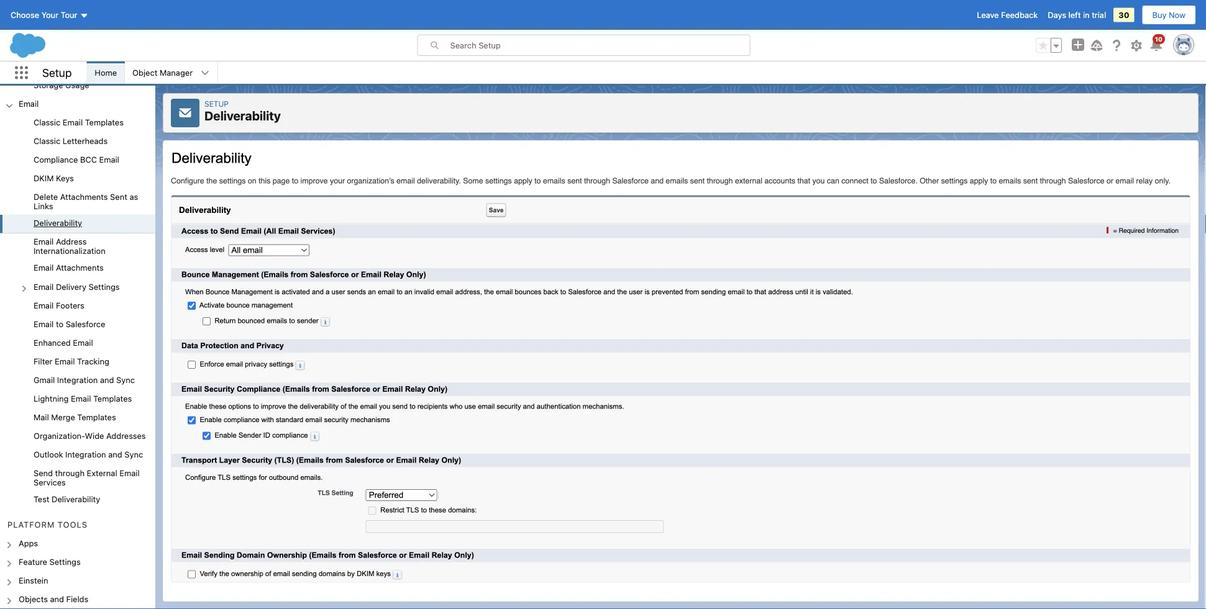 Task type: locate. For each thing, give the bounding box(es) containing it.
and inside outlook integration and sync link
[[108, 450, 122, 460]]

storage
[[34, 80, 63, 90]]

feature settings
[[19, 558, 81, 567]]

email inside 'link'
[[34, 263, 54, 273]]

classic email templates
[[34, 118, 124, 127]]

apps link
[[19, 539, 38, 550]]

sync for outlook integration and sync
[[125, 450, 143, 460]]

email
[[19, 99, 39, 108], [63, 118, 83, 127], [99, 155, 119, 164], [34, 237, 54, 247], [34, 263, 54, 273], [34, 282, 54, 291], [34, 301, 54, 310], [34, 319, 54, 329], [73, 338, 93, 347], [55, 357, 75, 366], [71, 394, 91, 404], [120, 469, 140, 478]]

email tree item
[[0, 95, 155, 510]]

your
[[41, 10, 58, 20]]

filter email tracking
[[34, 357, 109, 366]]

attachments inside delete attachments sent as links
[[60, 192, 108, 202]]

email down salesforce
[[73, 338, 93, 347]]

sync up lightning email templates
[[116, 376, 135, 385]]

email address internationalization link
[[34, 237, 155, 256]]

fields
[[66, 595, 88, 604]]

deliverability for test deliverability
[[52, 495, 100, 504]]

platform
[[7, 520, 55, 530]]

attachments for email
[[56, 263, 104, 273]]

test deliverability link
[[34, 495, 100, 506]]

integration for gmail
[[57, 376, 98, 385]]

filter email tracking link
[[34, 357, 109, 368]]

deliverability
[[205, 108, 281, 123], [34, 219, 82, 228], [52, 495, 100, 504]]

attachments up "email delivery settings"
[[56, 263, 104, 273]]

leave feedback link
[[977, 10, 1038, 20]]

email down deliverability link
[[34, 237, 54, 247]]

usage
[[65, 80, 89, 90]]

email right external
[[120, 469, 140, 478]]

to
[[56, 319, 63, 329]]

templates down gmail integration and sync link
[[93, 394, 132, 404]]

and down the addresses
[[108, 450, 122, 460]]

classic
[[34, 118, 60, 127], [34, 136, 60, 146]]

attachments
[[60, 192, 108, 202], [56, 263, 104, 273]]

0 vertical spatial deliverability
[[205, 108, 281, 123]]

and down tracking
[[100, 376, 114, 385]]

classic email templates link
[[34, 118, 124, 129]]

classic letterheads
[[34, 136, 108, 146]]

1 vertical spatial settings
[[49, 558, 81, 567]]

classic inside classic email templates link
[[34, 118, 60, 127]]

classic up compliance
[[34, 136, 60, 146]]

einstein
[[19, 576, 48, 586]]

attachments down "keys"
[[60, 192, 108, 202]]

gmail integration and sync link
[[34, 376, 135, 387]]

delete attachments sent as links
[[34, 192, 138, 211]]

compliance bcc email link
[[34, 155, 119, 166]]

1 vertical spatial integration
[[65, 450, 106, 460]]

delete attachments sent as links link
[[34, 192, 155, 211]]

organization-
[[34, 432, 85, 441]]

letterheads
[[63, 136, 108, 146]]

choose
[[11, 10, 39, 20]]

2 vertical spatial templates
[[77, 413, 116, 422]]

email left 'footers'
[[34, 301, 54, 310]]

manager
[[160, 68, 193, 77]]

email footers
[[34, 301, 84, 310]]

0 vertical spatial setup
[[42, 66, 72, 79]]

1 horizontal spatial settings
[[89, 282, 120, 291]]

days
[[1048, 10, 1067, 20]]

apps
[[19, 539, 38, 548]]

deliverability down links
[[34, 219, 82, 228]]

and for gmail integration and sync
[[100, 376, 114, 385]]

sync down the addresses
[[125, 450, 143, 460]]

0 vertical spatial attachments
[[60, 192, 108, 202]]

1 vertical spatial deliverability
[[34, 219, 82, 228]]

buy
[[1153, 10, 1167, 20]]

tour
[[61, 10, 77, 20]]

1 vertical spatial templates
[[93, 394, 132, 404]]

0 vertical spatial sync
[[116, 376, 135, 385]]

0 vertical spatial settings
[[89, 282, 120, 291]]

tracking
[[77, 357, 109, 366]]

integration
[[57, 376, 98, 385], [65, 450, 106, 460]]

templates up letterheads at the left top of the page
[[85, 118, 124, 127]]

0 vertical spatial and
[[100, 376, 114, 385]]

filter
[[34, 357, 53, 366]]

mail merge templates link
[[34, 413, 116, 424]]

2 classic from the top
[[34, 136, 60, 146]]

setup inside setup deliverability
[[205, 99, 229, 108]]

now
[[1169, 10, 1186, 20]]

settings right feature
[[49, 558, 81, 567]]

and inside gmail integration and sync link
[[100, 376, 114, 385]]

in
[[1084, 10, 1090, 20]]

through
[[55, 469, 85, 478]]

1 vertical spatial sync
[[125, 450, 143, 460]]

classic down email link
[[34, 118, 60, 127]]

deliverability down the setup link
[[205, 108, 281, 123]]

1 horizontal spatial setup
[[205, 99, 229, 108]]

1 vertical spatial classic
[[34, 136, 60, 146]]

deliverability tree item
[[0, 215, 155, 234]]

setup for setup deliverability
[[205, 99, 229, 108]]

leave
[[977, 10, 999, 20]]

external
[[87, 469, 117, 478]]

templates for classic email templates
[[85, 118, 124, 127]]

and
[[100, 376, 114, 385], [108, 450, 122, 460], [50, 595, 64, 604]]

2 vertical spatial and
[[50, 595, 64, 604]]

templates up wide
[[77, 413, 116, 422]]

1 vertical spatial and
[[108, 450, 122, 460]]

email down storage
[[19, 99, 39, 108]]

0 horizontal spatial settings
[[49, 558, 81, 567]]

integration down organization-wide addresses link
[[65, 450, 106, 460]]

0 vertical spatial classic
[[34, 118, 60, 127]]

1 vertical spatial attachments
[[56, 263, 104, 273]]

email to salesforce link
[[34, 319, 105, 331]]

2 vertical spatial deliverability
[[52, 495, 100, 504]]

templates
[[85, 118, 124, 127], [93, 394, 132, 404], [77, 413, 116, 422]]

and for outlook integration and sync
[[108, 450, 122, 460]]

0 horizontal spatial setup
[[42, 66, 72, 79]]

objects and fields link
[[19, 595, 88, 606]]

buy now
[[1153, 10, 1186, 20]]

and left fields
[[50, 595, 64, 604]]

integration down the filter email tracking link on the bottom left of page
[[57, 376, 98, 385]]

1 classic from the top
[[34, 118, 60, 127]]

email left to at the left of the page
[[34, 319, 54, 329]]

1 vertical spatial group
[[0, 114, 155, 510]]

salesforce
[[66, 319, 105, 329]]

left
[[1069, 10, 1081, 20]]

setup for setup
[[42, 66, 72, 79]]

1 vertical spatial setup
[[205, 99, 229, 108]]

home
[[95, 68, 117, 77]]

classic inside classic letterheads link
[[34, 136, 60, 146]]

1 horizontal spatial group
[[1036, 38, 1062, 53]]

choose your tour
[[11, 10, 77, 20]]

settings right 'delivery'
[[89, 282, 120, 291]]

deliverability for setup deliverability
[[205, 108, 281, 123]]

lightning email templates link
[[34, 394, 132, 406]]

sync
[[116, 376, 135, 385], [125, 450, 143, 460]]

bcc
[[80, 155, 97, 164]]

deliverability down send through external email services
[[52, 495, 100, 504]]

0 vertical spatial templates
[[85, 118, 124, 127]]

attachments for delete
[[60, 192, 108, 202]]

email down internationalization
[[34, 263, 54, 273]]

group
[[1036, 38, 1062, 53], [0, 114, 155, 510]]

0 vertical spatial integration
[[57, 376, 98, 385]]

mail
[[34, 413, 49, 422]]

setup deliverability
[[205, 99, 281, 123]]

address
[[56, 237, 87, 247]]

object manager
[[132, 68, 193, 77]]

0 horizontal spatial group
[[0, 114, 155, 510]]



Task type: describe. For each thing, give the bounding box(es) containing it.
object
[[132, 68, 158, 77]]

classic letterheads link
[[34, 136, 108, 148]]

0 vertical spatial group
[[1036, 38, 1062, 53]]

email delivery settings
[[34, 282, 120, 291]]

dkim keys link
[[34, 174, 74, 185]]

objects
[[19, 595, 48, 604]]

deliverability inside tree item
[[34, 219, 82, 228]]

storage usage
[[34, 80, 89, 90]]

days left in trial
[[1048, 10, 1107, 20]]

settings inside the 'email' tree item
[[89, 282, 120, 291]]

feature settings link
[[19, 558, 81, 569]]

10 button
[[1149, 34, 1166, 53]]

10
[[1156, 35, 1163, 43]]

trial
[[1092, 10, 1107, 20]]

templates for lightning email templates
[[93, 394, 132, 404]]

lightning
[[34, 394, 69, 404]]

test
[[34, 495, 49, 504]]

keys
[[56, 174, 74, 183]]

dkim keys
[[34, 174, 74, 183]]

outlook integration and sync link
[[34, 450, 143, 462]]

footers
[[56, 301, 84, 310]]

addresses
[[106, 432, 146, 441]]

outlook integration and sync
[[34, 450, 143, 460]]

email inside send through external email services
[[120, 469, 140, 478]]

tools
[[58, 520, 88, 530]]

email down gmail integration and sync link
[[71, 394, 91, 404]]

home link
[[87, 62, 124, 84]]

email inside email address internationalization
[[34, 237, 54, 247]]

email to salesforce
[[34, 319, 105, 329]]

organization-wide addresses link
[[34, 432, 146, 443]]

einstein link
[[19, 576, 48, 588]]

leave feedback
[[977, 10, 1038, 20]]

delete
[[34, 192, 58, 202]]

object manager link
[[125, 62, 200, 84]]

email attachments link
[[34, 263, 104, 275]]

enhanced email
[[34, 338, 93, 347]]

compliance bcc email
[[34, 155, 119, 164]]

deliverability link
[[34, 219, 82, 230]]

outlook
[[34, 450, 63, 460]]

gmail integration and sync
[[34, 376, 135, 385]]

setup link
[[205, 99, 229, 108]]

send through external email services link
[[34, 469, 155, 488]]

test deliverability
[[34, 495, 100, 504]]

email up classic letterheads
[[63, 118, 83, 127]]

merge
[[51, 413, 75, 422]]

email address internationalization
[[34, 237, 105, 256]]

enhanced email link
[[34, 338, 93, 349]]

platform tools
[[7, 520, 88, 530]]

wide
[[85, 432, 104, 441]]

email up email footers
[[34, 282, 54, 291]]

Search Setup text field
[[450, 35, 750, 55]]

and inside the "objects and fields" link
[[50, 595, 64, 604]]

internationalization
[[34, 247, 105, 256]]

enhanced
[[34, 338, 71, 347]]

feature
[[19, 558, 47, 567]]

storage usage link
[[34, 80, 89, 92]]

classic for classic letterheads
[[34, 136, 60, 146]]

buy now button
[[1142, 5, 1197, 25]]

email right bcc
[[99, 155, 119, 164]]

links
[[34, 202, 53, 211]]

lightning email templates
[[34, 394, 132, 404]]

feedback
[[1002, 10, 1038, 20]]

integration for outlook
[[65, 450, 106, 460]]

organization-wide addresses
[[34, 432, 146, 441]]

send through external email services
[[34, 469, 140, 488]]

group containing classic email templates
[[0, 114, 155, 510]]

email link
[[19, 99, 39, 110]]

objects and fields
[[19, 595, 88, 604]]

compliance
[[34, 155, 78, 164]]

email down 'enhanced email' link
[[55, 357, 75, 366]]

email attachments
[[34, 263, 104, 273]]

email footers link
[[34, 301, 84, 312]]

as
[[130, 192, 138, 202]]

classic for classic email templates
[[34, 118, 60, 127]]

mail merge templates
[[34, 413, 116, 422]]

dkim
[[34, 174, 54, 183]]

30
[[1119, 10, 1130, 20]]

templates for mail merge templates
[[77, 413, 116, 422]]

delivery
[[56, 282, 86, 291]]

sync for gmail integration and sync
[[116, 376, 135, 385]]

send
[[34, 469, 53, 478]]



Task type: vqa. For each thing, say whether or not it's contained in the screenshot.
Mass
no



